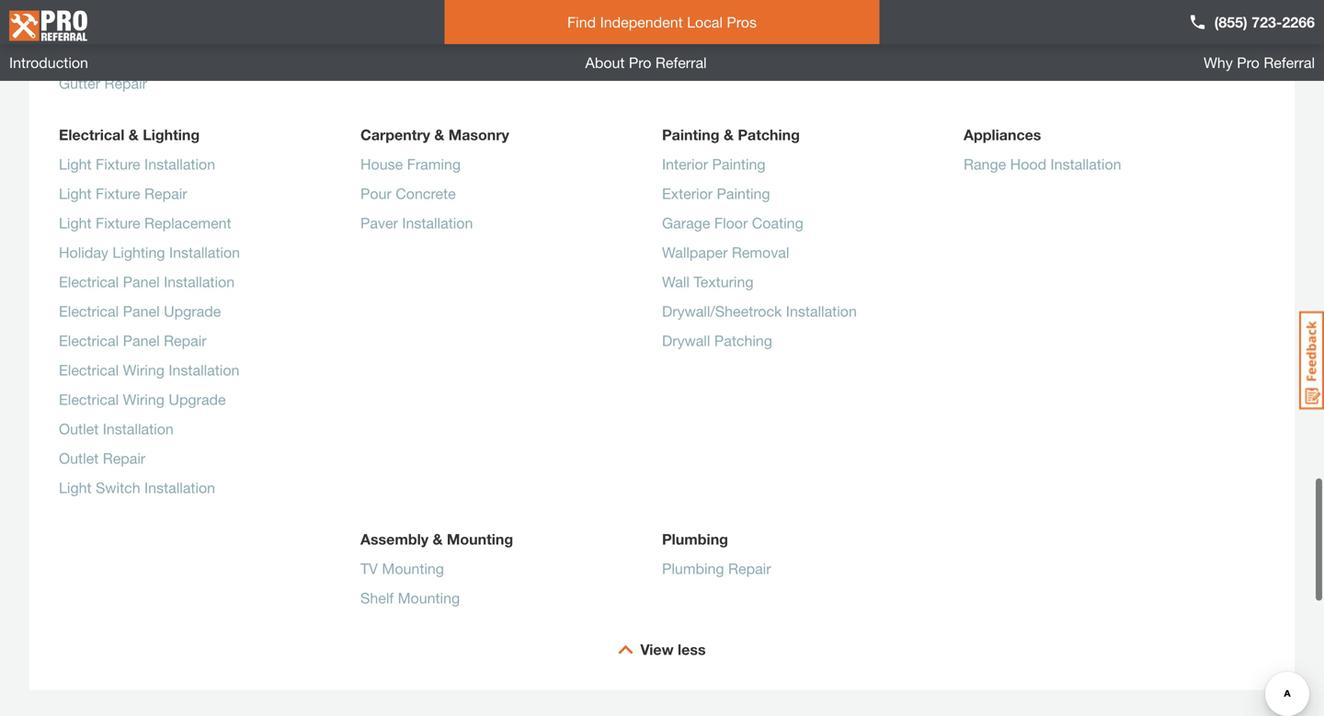 Task type: locate. For each thing, give the bounding box(es) containing it.
0 vertical spatial outlet
[[59, 421, 99, 438]]

light for light fixture repair
[[59, 185, 92, 203]]

repair
[[104, 75, 147, 92], [145, 185, 187, 203], [164, 332, 207, 350], [103, 450, 146, 468], [729, 560, 772, 578]]

0 vertical spatial upgrade
[[164, 303, 221, 320]]

shelf
[[361, 590, 394, 607]]

electrical down the electrical panel repair link
[[59, 362, 119, 379]]

electrical down 'holiday' on the left of the page
[[59, 273, 119, 291]]

painting for exterior
[[717, 185, 771, 203]]

panel down electrical panel upgrade link
[[123, 332, 160, 350]]

installation up electrical wiring upgrade
[[169, 362, 240, 379]]

artificial grass installation link
[[59, 13, 229, 43]]

plumbing
[[662, 531, 729, 548], [662, 560, 725, 578]]

mounting for tv mounting
[[382, 560, 444, 578]]

light for light fixture replacement
[[59, 214, 92, 232]]

fixture down light fixture repair link
[[96, 214, 140, 232]]

installation down the electrical & lighting
[[145, 156, 215, 173]]

fixture up light fixture repair
[[96, 156, 140, 173]]

plumbing up the less
[[662, 560, 725, 578]]

3 panel from the top
[[123, 332, 160, 350]]

range hood installation
[[964, 156, 1122, 173]]

wiring down electrical wiring installation link
[[123, 391, 165, 409]]

electrical for electrical panel repair
[[59, 332, 119, 350]]

electrical for electrical panel installation
[[59, 273, 119, 291]]

1 vertical spatial lighting
[[113, 244, 165, 261]]

installation inside range hood installation link
[[1051, 156, 1122, 173]]

& for electrical
[[129, 126, 139, 144]]

&
[[129, 126, 139, 144], [435, 126, 445, 144], [724, 126, 734, 144], [433, 531, 443, 548]]

panel down electrical panel installation link
[[123, 303, 160, 320]]

plumbing up plumbing repair
[[662, 531, 729, 548]]

panel
[[123, 273, 160, 291], [123, 303, 160, 320], [123, 332, 160, 350]]

lighting
[[143, 126, 200, 144], [113, 244, 165, 261]]

referral down 2266
[[1265, 54, 1316, 71]]

& for assembly
[[433, 531, 443, 548]]

mounting
[[447, 531, 514, 548], [382, 560, 444, 578], [398, 590, 460, 607]]

patching up interior painting on the top
[[738, 126, 800, 144]]

assembly down artificial grass installation link
[[117, 45, 181, 63]]

patching down drywall/sheetrock installation link
[[715, 332, 773, 350]]

plumbing for plumbing
[[662, 531, 729, 548]]

installation inside light switch installation link
[[144, 479, 215, 497]]

plumbing inside plumbing repair link
[[662, 560, 725, 578]]

holiday lighting installation link
[[59, 242, 240, 271]]

upgrade down electrical wiring installation link
[[169, 391, 226, 409]]

wall
[[662, 273, 690, 291]]

light fixture repair
[[59, 185, 187, 203]]

(855) 723-2266
[[1215, 13, 1316, 31]]

referral for about pro referral
[[656, 54, 707, 71]]

1 vertical spatial wiring
[[123, 391, 165, 409]]

& for painting
[[724, 126, 734, 144]]

painting
[[662, 126, 720, 144], [713, 156, 766, 173], [717, 185, 771, 203]]

pour
[[361, 185, 392, 203]]

gutter repair link
[[59, 72, 147, 102]]

6 electrical from the top
[[59, 391, 119, 409]]

1 vertical spatial upgrade
[[169, 391, 226, 409]]

fixture inside light fixture repair link
[[96, 185, 140, 203]]

painting up "garage floor coating"
[[717, 185, 771, 203]]

0 vertical spatial painting
[[662, 126, 720, 144]]

upgrade for electrical wiring upgrade
[[169, 391, 226, 409]]

independent
[[600, 13, 683, 31]]

installation inside artificial grass installation link
[[158, 16, 229, 33]]

painting down painting & patching
[[713, 156, 766, 173]]

1 wiring from the top
[[123, 362, 165, 379]]

2 vertical spatial fixture
[[96, 214, 140, 232]]

upgrade down electrical panel installation link
[[164, 303, 221, 320]]

pro right about
[[629, 54, 652, 71]]

installation down replacement
[[169, 244, 240, 261]]

installation right the switch at the bottom
[[144, 479, 215, 497]]

fixture
[[96, 156, 140, 173], [96, 185, 140, 203], [96, 214, 140, 232]]

electrical wiring installation link
[[59, 359, 240, 389]]

repair for outlet repair
[[103, 450, 146, 468]]

0 horizontal spatial pro
[[629, 54, 652, 71]]

723-
[[1252, 13, 1283, 31]]

1 vertical spatial painting
[[713, 156, 766, 173]]

1 vertical spatial mounting
[[382, 560, 444, 578]]

switch
[[96, 479, 140, 497]]

2 referral from the left
[[1265, 54, 1316, 71]]

& up framing
[[435, 126, 445, 144]]

0 vertical spatial fixture
[[96, 156, 140, 173]]

0 vertical spatial patching
[[738, 126, 800, 144]]

outlet repair link
[[59, 448, 146, 477]]

& up interior painting on the top
[[724, 126, 734, 144]]

drywall/sheetrock installation link
[[662, 300, 857, 330]]

1 vertical spatial plumbing
[[662, 560, 725, 578]]

panel down the holiday lighting installation link
[[123, 273, 160, 291]]

3 light from the top
[[59, 214, 92, 232]]

1 electrical from the top
[[59, 126, 125, 144]]

tv mounting
[[361, 560, 444, 578]]

pro for why
[[1238, 54, 1260, 71]]

painting inside "link"
[[717, 185, 771, 203]]

2 light from the top
[[59, 185, 92, 203]]

1 panel from the top
[[123, 273, 160, 291]]

carpentry & masonry
[[361, 126, 510, 144]]

tv mounting link
[[361, 558, 444, 588]]

0 vertical spatial plumbing
[[662, 531, 729, 548]]

1 outlet from the top
[[59, 421, 99, 438]]

3 fixture from the top
[[96, 214, 140, 232]]

light switch installation link
[[59, 477, 215, 507]]

installation for artificial grass installation
[[158, 16, 229, 33]]

coating
[[752, 214, 804, 232]]

fixture inside light fixture installation link
[[96, 156, 140, 173]]

2266
[[1283, 13, 1316, 31]]

holiday
[[59, 244, 109, 261]]

grass
[[115, 16, 154, 33]]

installation inside the holiday lighting installation link
[[169, 244, 240, 261]]

assembly
[[117, 45, 181, 63], [361, 531, 429, 548]]

wallpaper removal link
[[662, 242, 790, 271]]

0 horizontal spatial assembly
[[117, 45, 181, 63]]

2 pro from the left
[[1238, 54, 1260, 71]]

fixture inside light fixture replacement link
[[96, 214, 140, 232]]

2 vertical spatial panel
[[123, 332, 160, 350]]

installation down removal
[[787, 303, 857, 320]]

introduction
[[9, 54, 88, 71]]

1 fixture from the top
[[96, 156, 140, 173]]

artificial grass installation
[[59, 16, 229, 33]]

referral
[[656, 54, 707, 71], [1265, 54, 1316, 71]]

2 fixture from the top
[[96, 185, 140, 203]]

1 referral from the left
[[656, 54, 707, 71]]

lighting inside the holiday lighting installation link
[[113, 244, 165, 261]]

electrical wiring installation
[[59, 362, 240, 379]]

1 vertical spatial fixture
[[96, 185, 140, 203]]

electrical for electrical panel upgrade
[[59, 303, 119, 320]]

wiring for upgrade
[[123, 391, 165, 409]]

installation inside light fixture installation link
[[145, 156, 215, 173]]

1 vertical spatial assembly
[[361, 531, 429, 548]]

light fixture installation link
[[59, 153, 215, 183]]

installation right grass
[[158, 16, 229, 33]]

4 light from the top
[[59, 479, 92, 497]]

repair for gutter repair
[[104, 75, 147, 92]]

interior painting
[[662, 156, 766, 173]]

light for light switch installation
[[59, 479, 92, 497]]

2 plumbing from the top
[[662, 560, 725, 578]]

pro right why
[[1238, 54, 1260, 71]]

1 horizontal spatial pro
[[1238, 54, 1260, 71]]

& up 'light fixture installation'
[[129, 126, 139, 144]]

light
[[59, 156, 92, 173], [59, 185, 92, 203], [59, 214, 92, 232], [59, 479, 92, 497]]

installation right hood
[[1051, 156, 1122, 173]]

electrical up outlet installation
[[59, 391, 119, 409]]

wallpaper
[[662, 244, 728, 261]]

fixture for installation
[[96, 156, 140, 173]]

lighting down light fixture replacement link
[[113, 244, 165, 261]]

installation for range hood installation
[[1051, 156, 1122, 173]]

2 vertical spatial mounting
[[398, 590, 460, 607]]

play set assembly
[[59, 45, 181, 63]]

0 horizontal spatial referral
[[656, 54, 707, 71]]

installation inside drywall/sheetrock installation link
[[787, 303, 857, 320]]

upgrade
[[164, 303, 221, 320], [169, 391, 226, 409]]

0 vertical spatial assembly
[[117, 45, 181, 63]]

house
[[361, 156, 403, 173]]

concrete
[[396, 185, 456, 203]]

pro
[[629, 54, 652, 71], [1238, 54, 1260, 71]]

0 vertical spatial lighting
[[143, 126, 200, 144]]

fixture for repair
[[96, 185, 140, 203]]

outlet down outlet installation link
[[59, 450, 99, 468]]

3 electrical from the top
[[59, 303, 119, 320]]

installation for holiday lighting installation
[[169, 244, 240, 261]]

1 plumbing from the top
[[662, 531, 729, 548]]

electrical
[[59, 126, 125, 144], [59, 273, 119, 291], [59, 303, 119, 320], [59, 332, 119, 350], [59, 362, 119, 379], [59, 391, 119, 409]]

patching
[[738, 126, 800, 144], [715, 332, 773, 350]]

2 outlet from the top
[[59, 450, 99, 468]]

view
[[641, 641, 674, 659]]

shelf mounting
[[361, 590, 460, 607]]

installation
[[158, 16, 229, 33], [145, 156, 215, 173], [1051, 156, 1122, 173], [402, 214, 473, 232], [169, 244, 240, 261], [164, 273, 235, 291], [787, 303, 857, 320], [169, 362, 240, 379], [103, 421, 174, 438], [144, 479, 215, 497]]

1 light from the top
[[59, 156, 92, 173]]

referral down find independent local pros button
[[656, 54, 707, 71]]

1 horizontal spatial referral
[[1265, 54, 1316, 71]]

5 electrical from the top
[[59, 362, 119, 379]]

gutter repair
[[59, 75, 147, 92]]

1 horizontal spatial assembly
[[361, 531, 429, 548]]

1 vertical spatial outlet
[[59, 450, 99, 468]]

fixture down light fixture installation link
[[96, 185, 140, 203]]

pro referral logo image
[[9, 3, 87, 48]]

house framing
[[361, 156, 461, 173]]

referral for why pro referral
[[1265, 54, 1316, 71]]

2 electrical from the top
[[59, 273, 119, 291]]

1 vertical spatial panel
[[123, 303, 160, 320]]

electrical up electrical panel repair
[[59, 303, 119, 320]]

pro for about
[[629, 54, 652, 71]]

2 panel from the top
[[123, 303, 160, 320]]

electrical panel installation link
[[59, 271, 235, 300]]

& up tv mounting
[[433, 531, 443, 548]]

assembly up tv mounting
[[361, 531, 429, 548]]

painting up 'interior'
[[662, 126, 720, 144]]

replacement
[[145, 214, 232, 232]]

2 wiring from the top
[[123, 391, 165, 409]]

installation down electrical wiring upgrade link
[[103, 421, 174, 438]]

electrical down gutter repair link
[[59, 126, 125, 144]]

light switch installation
[[59, 479, 215, 497]]

installation inside electrical wiring installation link
[[169, 362, 240, 379]]

outlet installation link
[[59, 418, 174, 448]]

installation down the holiday lighting installation link
[[164, 273, 235, 291]]

light for light fixture installation
[[59, 156, 92, 173]]

0 vertical spatial panel
[[123, 273, 160, 291]]

1 pro from the left
[[629, 54, 652, 71]]

why
[[1205, 54, 1234, 71]]

(855)
[[1215, 13, 1248, 31]]

framing
[[407, 156, 461, 173]]

installation for light fixture installation
[[145, 156, 215, 173]]

electrical down electrical panel upgrade link
[[59, 332, 119, 350]]

lighting up 'light fixture installation'
[[143, 126, 200, 144]]

installation inside electrical panel installation link
[[164, 273, 235, 291]]

wiring down the electrical panel repair link
[[123, 362, 165, 379]]

installation down concrete
[[402, 214, 473, 232]]

electrical for electrical wiring upgrade
[[59, 391, 119, 409]]

0 vertical spatial wiring
[[123, 362, 165, 379]]

mounting for shelf mounting
[[398, 590, 460, 607]]

outlet up outlet repair
[[59, 421, 99, 438]]

4 electrical from the top
[[59, 332, 119, 350]]

2 vertical spatial painting
[[717, 185, 771, 203]]

shelf mounting link
[[361, 588, 460, 617]]



Task type: vqa. For each thing, say whether or not it's contained in the screenshot.
THE INSTALLATION inside the Outlet Installation link
yes



Task type: describe. For each thing, give the bounding box(es) containing it.
about pro referral
[[586, 54, 707, 71]]

wall texturing
[[662, 273, 754, 291]]

installation for electrical panel installation
[[164, 273, 235, 291]]

drywall/sheetrock
[[662, 303, 782, 320]]

exterior
[[662, 185, 713, 203]]

installation inside outlet installation link
[[103, 421, 174, 438]]

paver installation link
[[361, 212, 473, 242]]

wall texturing link
[[662, 271, 754, 300]]

plumbing repair
[[662, 560, 772, 578]]

carpentry
[[361, 126, 431, 144]]

installation for light switch installation
[[144, 479, 215, 497]]

appliances
[[964, 126, 1042, 144]]

wallpaper removal
[[662, 244, 790, 261]]

about
[[586, 54, 625, 71]]

texturing
[[694, 273, 754, 291]]

wiring for installation
[[123, 362, 165, 379]]

0 vertical spatial mounting
[[447, 531, 514, 548]]

1 vertical spatial patching
[[715, 332, 773, 350]]

drywall/sheetrock installation
[[662, 303, 857, 320]]

exterior painting
[[662, 185, 771, 203]]

garage floor coating
[[662, 214, 804, 232]]

light fixture repair link
[[59, 183, 187, 212]]

assembly & mounting
[[361, 531, 514, 548]]

electrical & lighting
[[59, 126, 200, 144]]

local
[[687, 13, 723, 31]]

plumbing repair link
[[662, 558, 772, 588]]

panel for repair
[[123, 332, 160, 350]]

panel for upgrade
[[123, 303, 160, 320]]

gutter
[[59, 75, 100, 92]]

garage floor coating link
[[662, 212, 804, 242]]

floor
[[715, 214, 748, 232]]

hood
[[1011, 156, 1047, 173]]

play set assembly link
[[59, 43, 181, 72]]

electrical wiring upgrade link
[[59, 389, 226, 418]]

set
[[91, 45, 113, 63]]

repair for plumbing repair
[[729, 560, 772, 578]]

electrical wiring upgrade
[[59, 391, 226, 409]]

pour concrete
[[361, 185, 456, 203]]

holiday lighting installation
[[59, 244, 240, 261]]

range hood installation link
[[964, 153, 1122, 183]]

play
[[59, 45, 87, 63]]

electrical for electrical & lighting
[[59, 126, 125, 144]]

electrical panel upgrade link
[[59, 300, 221, 330]]

find
[[568, 13, 596, 31]]

& for carpentry
[[435, 126, 445, 144]]

plumbing for plumbing repair
[[662, 560, 725, 578]]

installation for electrical wiring installation
[[169, 362, 240, 379]]

feedback link image
[[1300, 311, 1325, 410]]

why pro referral
[[1205, 54, 1316, 71]]

find independent local pros button
[[445, 0, 880, 44]]

panel for installation
[[123, 273, 160, 291]]

electrical panel repair link
[[59, 330, 207, 359]]

removal
[[732, 244, 790, 261]]

upgrade for electrical panel upgrade
[[164, 303, 221, 320]]

outlet repair
[[59, 450, 146, 468]]

installation inside the paver installation link
[[402, 214, 473, 232]]

garage
[[662, 214, 711, 232]]

paver installation
[[361, 214, 473, 232]]

less
[[678, 641, 706, 659]]

light fixture replacement link
[[59, 212, 232, 242]]

drywall patching
[[662, 332, 773, 350]]

find independent local pros
[[568, 13, 757, 31]]

masonry
[[449, 126, 510, 144]]

interior painting link
[[662, 153, 766, 183]]

exterior painting link
[[662, 183, 771, 212]]

drywall
[[662, 332, 711, 350]]

interior
[[662, 156, 709, 173]]

electrical panel installation
[[59, 273, 235, 291]]

paver
[[361, 214, 398, 232]]

tv
[[361, 560, 378, 578]]

outlet for outlet installation
[[59, 421, 99, 438]]

light fixture installation
[[59, 156, 215, 173]]

drywall patching link
[[662, 330, 773, 359]]

fixture for replacement
[[96, 214, 140, 232]]

view less
[[641, 641, 706, 659]]

range
[[964, 156, 1007, 173]]

(855) 723-2266 link
[[1189, 11, 1316, 33]]

electrical panel repair
[[59, 332, 207, 350]]

light fixture replacement
[[59, 214, 232, 232]]

pros
[[727, 13, 757, 31]]

outlet installation
[[59, 421, 174, 438]]

house framing link
[[361, 153, 461, 183]]

pour concrete link
[[361, 183, 456, 212]]

outlet for outlet repair
[[59, 450, 99, 468]]

painting for interior
[[713, 156, 766, 173]]

electrical panel upgrade
[[59, 303, 221, 320]]

electrical for electrical wiring installation
[[59, 362, 119, 379]]



